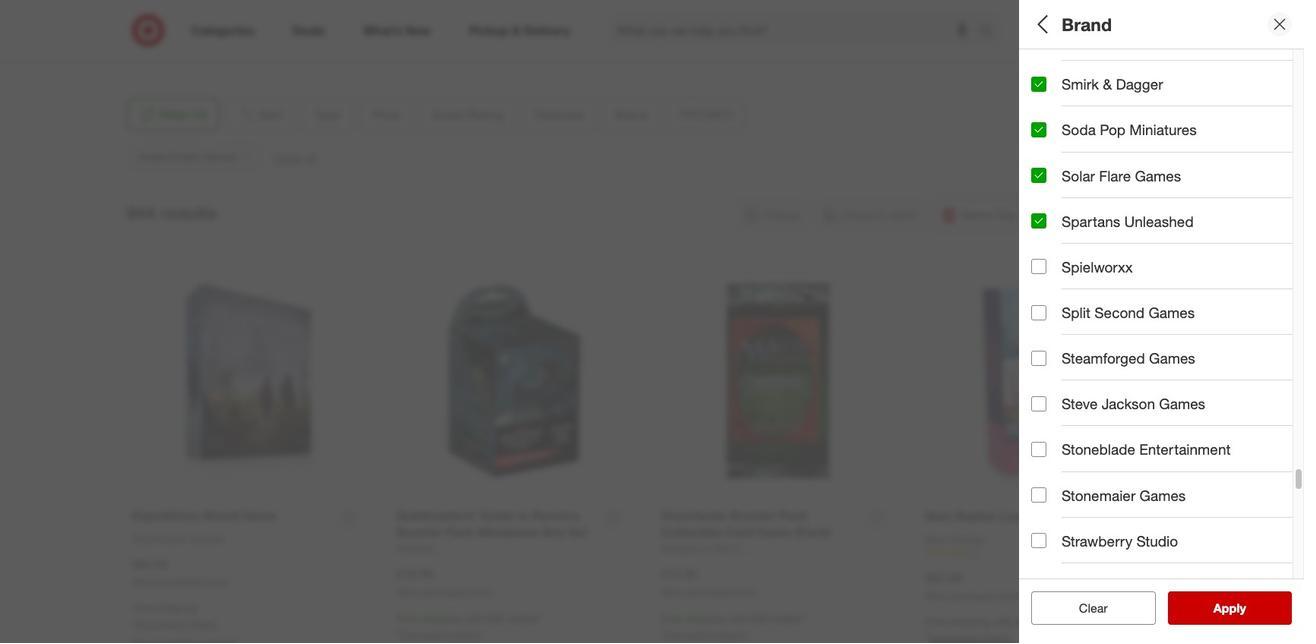 Task type: describe. For each thing, give the bounding box(es) containing it.
studio woe
[[1062, 578, 1136, 596]]

What can we help you find? suggestions appear below search field
[[608, 14, 983, 47]]

soda
[[1062, 121, 1096, 139]]

online for $15.95
[[733, 588, 758, 599]]

featured
[[1031, 219, 1092, 237]]

shipping for $15.95
[[685, 612, 726, 625]]

trading
[[1222, 79, 1257, 92]]

see results
[[1197, 601, 1262, 616]]

exclusions inside free shipping * * exclusions apply.
[[136, 618, 187, 631]]

944
[[127, 202, 156, 224]]

smirk & dagger
[[1062, 75, 1163, 93]]

type board games; card games; collectible trading cards; ga
[[1031, 60, 1304, 92]]

clear button
[[1031, 592, 1155, 625]]

solar flare games
[[1062, 167, 1181, 184]]

online for $84.95
[[204, 577, 229, 589]]

$18.99
[[397, 567, 433, 582]]

purchased for $20.99
[[952, 591, 995, 602]]

with for $18.99
[[464, 612, 484, 625]]

commerce
[[165, 13, 218, 26]]

clear all
[[1071, 601, 1115, 616]]

$20.99
[[926, 571, 962, 586]]

2f-
[[1247, 292, 1264, 305]]

type
[[1031, 60, 1063, 77]]

featured button
[[1031, 209, 1304, 262]]

price
[[1031, 113, 1067, 130]]

stoneblade
[[1062, 441, 1135, 459]]

art
[[1055, 292, 1070, 305]]

split
[[1062, 304, 1090, 321]]

apply. for $15.95
[[719, 628, 747, 641]]

exclusions for $15.95
[[665, 628, 716, 641]]

* down $84.95 when purchased online
[[197, 602, 201, 615]]

$25;
[[1119, 133, 1139, 145]]

dagger
[[1116, 75, 1163, 93]]

free shipping with $35 orders* * exclusions apply. for $18.99
[[397, 612, 541, 641]]

$20.99 when purchased online
[[926, 571, 1022, 602]]

entertainment
[[1139, 441, 1231, 459]]

games for jackson
[[1159, 395, 1205, 413]]

us
[[139, 43, 153, 56]]

1 horizontal spatial studio
[[1136, 532, 1178, 550]]

free for $18.99
[[397, 612, 418, 625]]

Split Second Games checkbox
[[1031, 305, 1046, 320]]

spielworxx
[[1062, 258, 1133, 276]]

jackson
[[1102, 395, 1155, 413]]

944 results
[[127, 202, 217, 224]]

stonemaier
[[1062, 487, 1136, 504]]

clear all button
[[1031, 592, 1155, 625]]

split second games
[[1062, 304, 1195, 321]]

cards;
[[1260, 79, 1291, 92]]

spartans unleashed
[[1062, 213, 1194, 230]]

purchased for $15.95
[[687, 588, 731, 599]]

miniatures
[[1130, 121, 1197, 139]]

rating
[[1076, 171, 1121, 189]]

$35 for $20.99
[[1016, 616, 1033, 629]]

spartans
[[1062, 213, 1120, 230]]

steve jackson games
[[1062, 395, 1205, 413]]

Solar Flare Games checkbox
[[1031, 168, 1046, 183]]

when for $15.95
[[661, 588, 685, 599]]

$35 for $18.99
[[487, 612, 504, 625]]

apply button
[[1168, 592, 1292, 625]]

include
[[1062, 382, 1109, 400]]

all
[[1103, 601, 1115, 616]]

* down $15.95
[[661, 628, 665, 641]]

spiele;
[[1264, 292, 1296, 305]]

brand for brand 0-hr art & technology; 25th century games; 2f-spiele; 2
[[1031, 273, 1073, 290]]

unleashed
[[1124, 213, 1194, 230]]

free shipping with $35 orders*
[[926, 616, 1070, 629]]

guest rating button
[[1031, 156, 1304, 209]]

* down $18.99
[[397, 628, 400, 641]]

technology;
[[1082, 292, 1140, 305]]

free shipping with $35 orders* * exclusions apply. for $15.95
[[661, 612, 806, 641]]

apply
[[1213, 601, 1246, 616]]

$25
[[1142, 133, 1159, 145]]

exclusions apply. button for $18.99
[[400, 628, 483, 643]]

games for flare
[[1135, 167, 1181, 184]]

price $0  –  $15; $15  –  $25; $25  –  $50; $50  –  $100; $100  –  
[[1031, 113, 1304, 145]]

drive
[[246, 13, 270, 26]]

pop
[[1100, 121, 1126, 139]]

1 horizontal spatial games;
[[1129, 79, 1166, 92]]

$15.95
[[661, 567, 698, 582]]

solar
[[1062, 167, 1095, 184]]

steamforged
[[1062, 350, 1145, 367]]

$84.95 when purchased online
[[132, 557, 229, 589]]

$15;
[[1061, 133, 1081, 145]]

0-
[[1031, 292, 1041, 305]]

second
[[1094, 304, 1145, 321]]

$50
[[1200, 133, 1217, 145]]

brand 0-hr art & technology; 25th century games; 2f-spiele; 2
[[1031, 273, 1304, 305]]

stoneblade entertainment
[[1062, 441, 1231, 459]]

orders* for $18.99
[[507, 612, 541, 625]]

card
[[1103, 79, 1126, 92]]



Task type: locate. For each thing, give the bounding box(es) containing it.
$15.95 when purchased online
[[661, 567, 758, 599]]

apply. down $15.95 when purchased online
[[719, 628, 747, 641]]

$0
[[1031, 133, 1042, 145]]

0 horizontal spatial $35
[[487, 612, 504, 625]]

out
[[1113, 382, 1134, 400]]

2835
[[139, 13, 162, 26]]

exclusions apply. button for $15.95
[[665, 628, 747, 643]]

0 horizontal spatial exclusions apply. button
[[136, 617, 218, 632]]

1 vertical spatial studio
[[1062, 578, 1103, 596]]

with for $15.95
[[729, 612, 748, 625]]

Stonemaier Games checkbox
[[1031, 488, 1046, 503]]

studio
[[1136, 532, 1178, 550], [1062, 578, 1103, 596]]

when inside the $18.99 when purchased online
[[397, 588, 420, 599]]

with down the $20.99 when purchased online at the bottom of the page
[[993, 616, 1013, 629]]

& right smirk
[[1103, 75, 1112, 93]]

clear for clear all
[[1071, 601, 1100, 616]]

2 horizontal spatial $35
[[1016, 616, 1033, 629]]

purchased up free shipping * * exclusions apply.
[[158, 577, 202, 589]]

exclusions apply. button down $15.95 when purchased online
[[665, 628, 747, 643]]

free shipping with $35 orders* * exclusions apply. down $15.95 when purchased online
[[661, 612, 806, 641]]

steamforged games
[[1062, 350, 1195, 367]]

exclusions down $15.95 when purchased online
[[665, 628, 716, 641]]

free for $20.99
[[926, 616, 947, 629]]

shipping down $15.95 when purchased online
[[685, 612, 726, 625]]

with
[[464, 612, 484, 625], [729, 612, 748, 625], [993, 616, 1013, 629]]

clear down studio woe
[[1079, 601, 1108, 616]]

1 free shipping with $35 orders* * exclusions apply. from the left
[[397, 612, 541, 641]]

$15
[[1084, 133, 1101, 145]]

apply. down $84.95 when purchased online
[[190, 618, 218, 631]]

1 horizontal spatial exclusions
[[400, 628, 451, 641]]

free shipping with $35 orders* * exclusions apply.
[[397, 612, 541, 641], [661, 612, 806, 641]]

Spielworxx checkbox
[[1031, 259, 1046, 275]]

exclusions apply. button
[[136, 617, 218, 632], [400, 628, 483, 643], [665, 628, 747, 643]]

with for $20.99
[[993, 616, 1013, 629]]

0 horizontal spatial free shipping with $35 orders* * exclusions apply.
[[397, 612, 541, 641]]

century
[[1167, 292, 1205, 305]]

0 horizontal spatial &
[[1073, 292, 1079, 305]]

1 horizontal spatial results
[[1223, 601, 1262, 616]]

when
[[132, 577, 156, 589], [397, 588, 420, 599], [661, 588, 685, 599], [926, 591, 949, 602]]

& inside brand dialog
[[1103, 75, 1112, 93]]

brand inside 'brand 0-hr art & technology; 25th century games; 2f-spiele; 2'
[[1031, 273, 1073, 290]]

purchased
[[158, 577, 202, 589], [423, 588, 466, 599], [687, 588, 731, 599], [952, 591, 995, 602]]

$35 down the $18.99 when purchased online
[[487, 612, 504, 625]]

clear inside clear button
[[1079, 601, 1108, 616]]

ga
[[1294, 79, 1304, 92]]

Soda Pop Miniatures checkbox
[[1031, 122, 1046, 138]]

1 link
[[926, 548, 1160, 561]]

exclusions apply. button down $84.95 when purchased online
[[136, 617, 218, 632]]

exclusions down $84.95 when purchased online
[[136, 618, 187, 631]]

park
[[221, 13, 243, 26]]

shipping inside free shipping * * exclusions apply.
[[156, 602, 197, 615]]

brand for brand
[[1062, 13, 1112, 35]]

steve
[[1062, 395, 1098, 413]]

2 horizontal spatial with
[[993, 616, 1013, 629]]

results for see results
[[1223, 601, 1262, 616]]

free down $20.99
[[926, 616, 947, 629]]

woe
[[1107, 578, 1136, 596]]

brand dialog
[[1019, 0, 1304, 644]]

shipping
[[156, 602, 197, 615], [421, 612, 461, 625], [685, 612, 726, 625], [950, 616, 990, 629]]

& right art
[[1073, 292, 1079, 305]]

apply. for $18.99
[[454, 628, 483, 641]]

$50;
[[1177, 133, 1197, 145]]

online for $20.99
[[998, 591, 1022, 602]]

all filters dialog
[[1019, 0, 1304, 644]]

25th
[[1143, 292, 1164, 305]]

online for $18.99
[[469, 588, 493, 599]]

$100
[[1264, 133, 1287, 145]]

1 horizontal spatial with
[[729, 612, 748, 625]]

purchased for $18.99
[[423, 588, 466, 599]]

studio up clear all
[[1062, 578, 1103, 596]]

0 horizontal spatial results
[[161, 202, 217, 224]]

2 horizontal spatial games;
[[1208, 292, 1244, 305]]

2 free shipping with $35 orders* * exclusions apply. from the left
[[661, 612, 806, 641]]

search button
[[973, 14, 1009, 50]]

2
[[1299, 292, 1304, 305]]

apply. inside free shipping * * exclusions apply.
[[190, 618, 218, 631]]

orders* for $15.95
[[771, 612, 806, 625]]

free inside free shipping * * exclusions apply.
[[132, 602, 153, 615]]

games
[[1135, 167, 1181, 184], [1149, 304, 1195, 321], [1149, 350, 1195, 367], [1159, 395, 1205, 413], [1140, 487, 1186, 504]]

1 horizontal spatial free shipping with $35 orders* * exclusions apply.
[[661, 612, 806, 641]]

games; right card
[[1129, 79, 1166, 92]]

apply. down the $18.99 when purchased online
[[454, 628, 483, 641]]

with down $15.95 when purchased online
[[729, 612, 748, 625]]

Strawberry Studio checkbox
[[1031, 534, 1046, 549]]

guest rating
[[1031, 171, 1121, 189]]

0 horizontal spatial apply.
[[190, 618, 218, 631]]

$35 down the $20.99 when purchased online at the bottom of the page
[[1016, 616, 1033, 629]]

of
[[1138, 382, 1150, 400]]

flare
[[1099, 167, 1131, 184]]

wi
[[189, 28, 201, 41]]

free shipping * * exclusions apply.
[[132, 602, 218, 631]]

games;
[[1063, 79, 1100, 92], [1129, 79, 1166, 92], [1208, 292, 1244, 305]]

1 horizontal spatial orders*
[[771, 612, 806, 625]]

1 horizontal spatial &
[[1103, 75, 1112, 93]]

purchased for $84.95
[[158, 577, 202, 589]]

when down $15.95
[[661, 588, 685, 599]]

guest
[[1031, 171, 1072, 189]]

online inside the $18.99 when purchased online
[[469, 588, 493, 599]]

all filters
[[1031, 13, 1104, 35]]

clear for clear
[[1079, 601, 1108, 616]]

exclusions down the $18.99 when purchased online
[[400, 628, 451, 641]]

$35
[[487, 612, 504, 625], [751, 612, 768, 625], [1016, 616, 1033, 629]]

results right 944
[[161, 202, 217, 224]]

free
[[132, 602, 153, 615], [397, 612, 418, 625], [661, 612, 682, 625], [926, 616, 947, 629]]

when inside $15.95 when purchased online
[[661, 588, 685, 599]]

,
[[183, 28, 186, 41]]

online inside the $20.99 when purchased online
[[998, 591, 1022, 602]]

results right see
[[1223, 601, 1262, 616]]

orders* for $20.99
[[1036, 616, 1070, 629]]

& inside 'brand 0-hr art & technology; 25th century games; 2f-spiele; 2'
[[1073, 292, 1079, 305]]

games; left card
[[1063, 79, 1100, 92]]

0 vertical spatial brand
[[1062, 13, 1112, 35]]

when for $20.99
[[926, 591, 949, 602]]

purchased inside $84.95 when purchased online
[[158, 577, 202, 589]]

Smirk & Dagger checkbox
[[1031, 77, 1046, 92]]

free down $18.99
[[397, 612, 418, 625]]

purchased down $18.99
[[423, 588, 466, 599]]

0 horizontal spatial exclusions
[[136, 618, 187, 631]]

0 vertical spatial studio
[[1136, 532, 1178, 550]]

collectible
[[1169, 79, 1219, 92]]

1 vertical spatial brand
[[1031, 273, 1073, 290]]

with down the $18.99 when purchased online
[[464, 612, 484, 625]]

0 horizontal spatial orders*
[[507, 612, 541, 625]]

0 horizontal spatial with
[[464, 612, 484, 625]]

results
[[161, 202, 217, 224], [1223, 601, 1262, 616]]

2 horizontal spatial orders*
[[1036, 616, 1070, 629]]

2 horizontal spatial exclusions
[[665, 628, 716, 641]]

clear inside clear all button
[[1071, 601, 1100, 616]]

exclusions
[[136, 618, 187, 631], [400, 628, 451, 641], [665, 628, 716, 641]]

see
[[1197, 601, 1219, 616]]

soda pop miniatures
[[1062, 121, 1197, 139]]

shipping for $18.99
[[421, 612, 461, 625]]

* down $84.95
[[132, 618, 136, 631]]

1 vertical spatial results
[[1223, 601, 1262, 616]]

purchased inside the $20.99 when purchased online
[[952, 591, 995, 602]]

when inside $84.95 when purchased online
[[132, 577, 156, 589]]

when inside the $20.99 when purchased online
[[926, 591, 949, 602]]

all
[[1031, 13, 1052, 35]]

0 vertical spatial &
[[1103, 75, 1112, 93]]

2835 commerce park drive fitchburg , wi 53719 us
[[139, 13, 270, 56]]

Steamforged Games checkbox
[[1031, 351, 1046, 366]]

purchased down $15.95
[[687, 588, 731, 599]]

when down $18.99
[[397, 588, 420, 599]]

1 horizontal spatial $35
[[751, 612, 768, 625]]

shipping down $84.95 when purchased online
[[156, 602, 197, 615]]

1 vertical spatial &
[[1073, 292, 1079, 305]]

brand
[[1062, 13, 1112, 35], [1031, 273, 1073, 290]]

games for second
[[1149, 304, 1195, 321]]

2 clear from the left
[[1079, 601, 1108, 616]]

fpo/apo
[[1031, 331, 1097, 349]]

studio down stonemaier games
[[1136, 532, 1178, 550]]

$35 for $15.95
[[751, 612, 768, 625]]

search
[[973, 24, 1009, 39]]

shipping for $20.99
[[950, 616, 990, 629]]

filters
[[1057, 13, 1104, 35]]

online inside $15.95 when purchased online
[[733, 588, 758, 599]]

online
[[204, 577, 229, 589], [469, 588, 493, 599], [733, 588, 758, 599], [998, 591, 1022, 602]]

exclusions apply. button down the $18.99 when purchased online
[[400, 628, 483, 643]]

free down $15.95
[[661, 612, 682, 625]]

brand inside dialog
[[1062, 13, 1112, 35]]

2 horizontal spatial apply.
[[719, 628, 747, 641]]

stonemaier games
[[1062, 487, 1186, 504]]

shipping down the $18.99 when purchased online
[[421, 612, 461, 625]]

brand right all
[[1062, 13, 1112, 35]]

purchased down $20.99
[[952, 591, 995, 602]]

when down $84.95
[[132, 577, 156, 589]]

$35 down $15.95 when purchased online
[[751, 612, 768, 625]]

include out of stock
[[1062, 382, 1190, 400]]

0 horizontal spatial games;
[[1063, 79, 1100, 92]]

strawberry studio
[[1062, 532, 1178, 550]]

$100;
[[1235, 133, 1261, 145]]

1 clear from the left
[[1071, 601, 1100, 616]]

purchased inside $15.95 when purchased online
[[687, 588, 731, 599]]

&
[[1103, 75, 1112, 93], [1073, 292, 1079, 305]]

strawberry
[[1062, 532, 1132, 550]]

when down $20.99
[[926, 591, 949, 602]]

online inside $84.95 when purchased online
[[204, 577, 229, 589]]

free shipping with $35 orders* * exclusions apply. down the $18.99 when purchased online
[[397, 612, 541, 641]]

$18.99 when purchased online
[[397, 567, 493, 599]]

Spartans Unleashed checkbox
[[1031, 214, 1046, 229]]

games; inside 'brand 0-hr art & technology; 25th century games; 2f-spiele; 2'
[[1208, 292, 1244, 305]]

2 horizontal spatial exclusions apply. button
[[665, 628, 747, 643]]

clear
[[1071, 601, 1100, 616], [1079, 601, 1108, 616]]

stock
[[1154, 382, 1190, 400]]

free down $84.95
[[132, 602, 153, 615]]

clear left all
[[1071, 601, 1100, 616]]

fitchburg
[[139, 28, 183, 41]]

Stoneblade Entertainment checkbox
[[1031, 442, 1046, 457]]

purchased inside the $18.99 when purchased online
[[423, 588, 466, 599]]

Include out of stock checkbox
[[1031, 383, 1046, 399]]

Steve Jackson Games checkbox
[[1031, 397, 1046, 412]]

$84.95
[[132, 557, 169, 572]]

1 horizontal spatial exclusions apply. button
[[400, 628, 483, 643]]

0 vertical spatial results
[[161, 202, 217, 224]]

brand up hr
[[1031, 273, 1073, 290]]

hr
[[1041, 292, 1052, 305]]

board
[[1031, 79, 1060, 92]]

when for $18.99
[[397, 588, 420, 599]]

free for $15.95
[[661, 612, 682, 625]]

1
[[973, 548, 978, 560]]

smirk
[[1062, 75, 1099, 93]]

1 horizontal spatial apply.
[[454, 628, 483, 641]]

results for 944 results
[[161, 202, 217, 224]]

exclusions for $18.99
[[400, 628, 451, 641]]

0 horizontal spatial studio
[[1062, 578, 1103, 596]]

shipping down the $20.99 when purchased online at the bottom of the page
[[950, 616, 990, 629]]

results inside button
[[1223, 601, 1262, 616]]

games; left 2f- in the top right of the page
[[1208, 292, 1244, 305]]

when for $84.95
[[132, 577, 156, 589]]



Task type: vqa. For each thing, say whether or not it's contained in the screenshot.
944 results
yes



